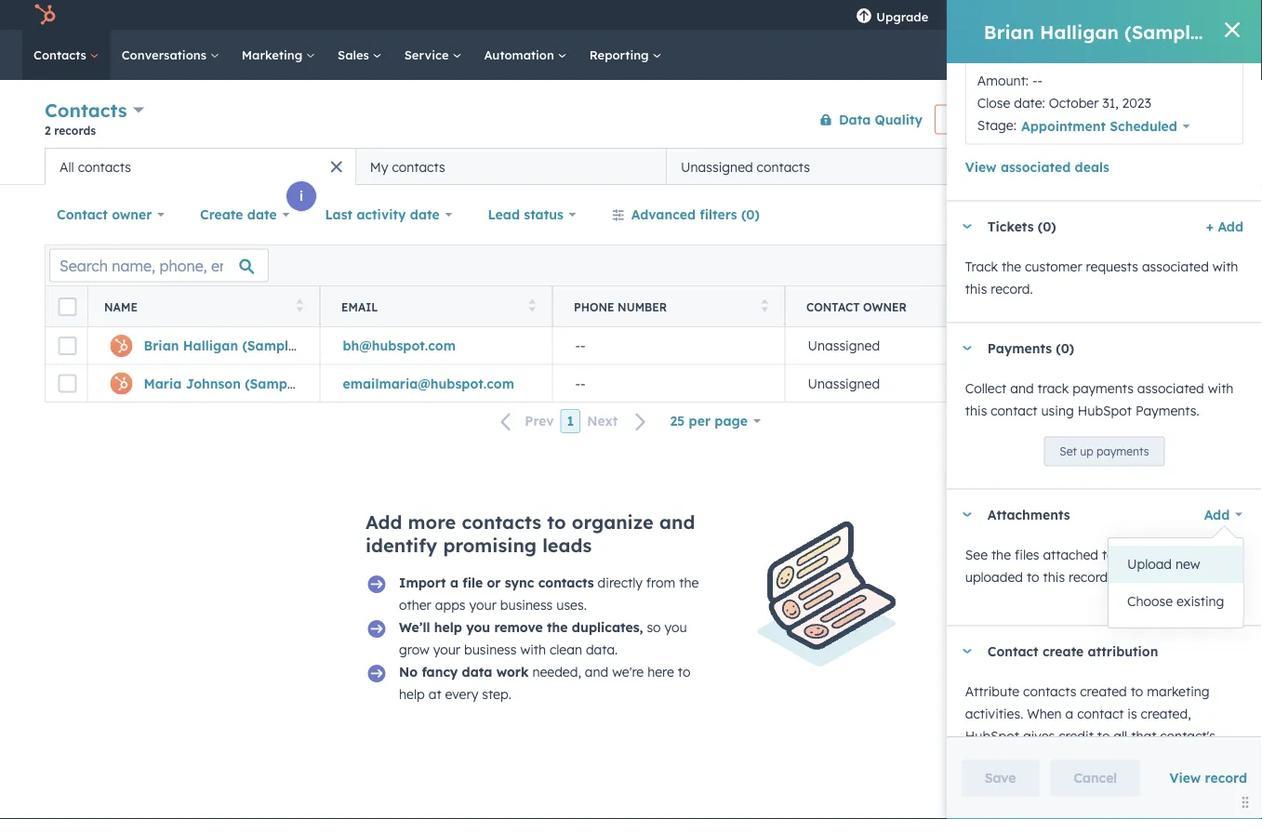 Task type: describe. For each thing, give the bounding box(es) containing it.
unassigned for emailmaria@hubspot.com
[[808, 375, 880, 392]]

with for so you grow your business with clean data.
[[520, 642, 546, 658]]

(sample for maria johnson (sample contact)
[[245, 375, 299, 392]]

upload new
[[1127, 556, 1200, 573]]

+ add
[[1206, 218, 1244, 234]]

set
[[1060, 444, 1077, 458]]

amount: -- close date: october 31, 2023
[[977, 72, 1151, 110]]

so
[[647, 619, 661, 636]]

date inside "popup button"
[[410, 206, 440, 223]]

to down the files in the bottom right of the page
[[1027, 569, 1040, 585]]

that
[[1131, 728, 1156, 744]]

edit columns button
[[1121, 253, 1213, 278]]

- inside 'brian halligan (sample contact) - new deal'
[[1194, 27, 1199, 43]]

name
[[104, 300, 138, 314]]

contact) for maria johnson (sample contact)
[[303, 375, 359, 392]]

brian for brian halligan (sample contact)
[[144, 338, 179, 354]]

edit
[[1134, 259, 1154, 273]]

close
[[977, 94, 1010, 110]]

unassigned contacts button
[[666, 148, 977, 185]]

the up clean
[[547, 619, 568, 636]]

this for track the customer requests associated with this record.
[[965, 280, 987, 296]]

associated for requests
[[1142, 258, 1209, 274]]

contact inside dropdown button
[[988, 643, 1039, 659]]

no
[[399, 664, 418, 680]]

clean
[[550, 642, 582, 658]]

existing
[[1177, 593, 1224, 610]]

appointment scheduled
[[1021, 118, 1177, 134]]

create
[[1043, 643, 1084, 659]]

create for create date
[[200, 206, 243, 223]]

Search name, phone, email addresses, or company search field
[[49, 249, 269, 282]]

contacts button
[[45, 97, 144, 124]]

choose
[[1127, 593, 1173, 610]]

your inside "so you grow your business with clean data."
[[433, 642, 460, 658]]

remove
[[494, 619, 543, 636]]

hubspot image
[[33, 4, 56, 26]]

contacts link
[[22, 30, 110, 80]]

unassigned for bh@hubspot.com
[[808, 338, 880, 354]]

actions
[[951, 113, 989, 127]]

help button
[[1025, 0, 1057, 30]]

number
[[618, 300, 667, 314]]

brian halligan (sample contact) - new deal link
[[977, 27, 1199, 66]]

brian halligan (sample conta
[[984, 20, 1262, 43]]

brian for brian halligan (sample contact) - new deal
[[977, 27, 1013, 43]]

1 horizontal spatial contact
[[806, 300, 860, 314]]

here
[[648, 664, 674, 680]]

unassigned button for bh@hubspot.com
[[785, 327, 1018, 365]]

1 button
[[561, 409, 581, 433]]

unassigned contacts
[[681, 159, 810, 175]]

attachments button
[[947, 489, 1185, 540]]

contact create attribution button
[[947, 626, 1244, 676]]

add button
[[1192, 496, 1244, 533]]

unassigned inside "button"
[[681, 159, 753, 175]]

data quality button
[[807, 101, 924, 138]]

payments (0) button
[[947, 323, 1236, 373]]

we'll
[[399, 619, 430, 636]]

the inside directly from the other apps your business uses.
[[679, 575, 699, 591]]

at
[[429, 686, 441, 703]]

appointment
[[1021, 118, 1106, 134]]

more
[[408, 511, 456, 534]]

hubspot link
[[22, 4, 70, 26]]

-- up pagination navigation
[[575, 375, 586, 392]]

contacts banner
[[45, 95, 1218, 148]]

or inside see the files attached to your activities or uploaded to this record.
[[1208, 546, 1221, 563]]

calling icon button
[[947, 3, 979, 27]]

associated for payments
[[1137, 380, 1204, 396]]

apps
[[435, 597, 466, 613]]

press to sort. image for contact owner
[[994, 299, 1001, 312]]

associated inside view associated deals link
[[1001, 158, 1071, 175]]

directly from the other apps your business uses.
[[399, 575, 699, 613]]

create for create contact
[[1124, 113, 1159, 127]]

halligan for brian halligan (sample conta
[[1040, 20, 1119, 43]]

create date button
[[188, 196, 302, 233]]

grow
[[399, 642, 429, 658]]

choose existing
[[1127, 593, 1224, 610]]

attribute contacts created to marketing activities. when a contact is created, hubspot gives credit to all that contact's interactions.
[[965, 683, 1216, 766]]

all
[[1114, 728, 1128, 744]]

to up is
[[1131, 683, 1143, 699]]

payments.
[[1136, 402, 1200, 418]]

help inside "needed, and we're here to help at every step."
[[399, 686, 425, 703]]

25 per page
[[670, 413, 748, 429]]

-- button for bh@hubspot.com
[[553, 327, 785, 365]]

the inside see the files attached to your activities or uploaded to this record.
[[991, 546, 1011, 563]]

0 vertical spatial contacts
[[33, 47, 90, 62]]

view for view record
[[1170, 770, 1201, 786]]

john smith image
[[1134, 7, 1151, 23]]

prev
[[525, 413, 554, 429]]

october
[[1049, 94, 1099, 110]]

add view (3/5) button
[[985, 148, 1137, 185]]

record
[[1205, 770, 1247, 786]]

this for collect and track payments associated with this contact using hubspot payments.
[[965, 402, 987, 418]]

contact) for brian halligan (sample contact) - new deal
[[1134, 27, 1190, 43]]

tickets (0)
[[988, 218, 1056, 234]]

identify
[[366, 534, 437, 557]]

press to sort. element for phone number
[[761, 299, 768, 315]]

marketplaces button
[[983, 0, 1022, 30]]

gives
[[1023, 728, 1055, 744]]

0 horizontal spatial i
[[299, 188, 303, 204]]

create contact
[[1124, 113, 1202, 127]]

other
[[399, 597, 431, 613]]

0 horizontal spatial i button
[[286, 181, 316, 211]]

conversations
[[122, 47, 210, 62]]

payments
[[988, 340, 1052, 356]]

edit columns
[[1134, 259, 1201, 273]]

payments inside collect and track payments associated with this contact using hubspot payments.
[[1073, 380, 1134, 396]]

my
[[370, 159, 388, 175]]

record. inside see the files attached to your activities or uploaded to this record.
[[1069, 569, 1111, 585]]

prev button
[[489, 409, 561, 434]]

search image
[[1223, 48, 1236, 61]]

contact) for brian halligan (sample contact)
[[300, 338, 356, 354]]

(3/5)
[[1081, 158, 1113, 174]]

add more contacts to organize and identify promising leads
[[366, 511, 695, 557]]

file
[[463, 575, 483, 591]]

(sample for brian halligan (sample contact) - new deal
[[1076, 27, 1130, 43]]

uploaded
[[965, 569, 1023, 585]]

fancy
[[422, 664, 458, 680]]

files
[[1015, 546, 1039, 563]]

advanced filters (0)
[[631, 206, 760, 223]]

1 press to sort. image from the left
[[296, 299, 303, 312]]

no fancy data work
[[399, 664, 529, 680]]

contacts for my contacts
[[392, 159, 445, 175]]

halligan for brian halligan (sample contact) - new deal
[[1017, 27, 1072, 43]]

marketplaces image
[[994, 8, 1010, 25]]

view associated deals
[[965, 158, 1110, 175]]

deal
[[1010, 50, 1040, 66]]

amount:
[[977, 72, 1029, 88]]

to left all
[[1097, 728, 1110, 744]]

my contacts button
[[356, 148, 666, 185]]

with for collect and track payments associated with this contact using hubspot payments.
[[1208, 380, 1234, 396]]

sales
[[338, 47, 373, 62]]

brian halligan (sample contact)
[[144, 338, 356, 354]]

requests
[[1086, 258, 1138, 274]]

we're
[[612, 664, 644, 680]]



Task type: vqa. For each thing, say whether or not it's contained in the screenshot.
you
yes



Task type: locate. For each thing, give the bounding box(es) containing it.
advanced
[[631, 206, 696, 223]]

(sample for brian halligan (sample contact)
[[242, 338, 296, 354]]

a inside "attribute contacts created to marketing activities. when a contact is created, hubspot gives credit to all that contact's interactions."
[[1066, 705, 1074, 722]]

and up the from
[[659, 511, 695, 534]]

marketing link
[[230, 30, 327, 80]]

import a file or sync contacts
[[399, 575, 594, 591]]

caret image up "collect"
[[962, 346, 973, 350]]

0 vertical spatial or
[[1208, 546, 1221, 563]]

and inside add more contacts to organize and identify promising leads
[[659, 511, 695, 534]]

menu
[[843, 0, 1240, 30]]

0 vertical spatial caret image
[[962, 224, 973, 229]]

(0) inside button
[[741, 206, 760, 223]]

i button
[[1013, 120, 1043, 150], [286, 181, 316, 211]]

2 horizontal spatial contact
[[1162, 113, 1202, 127]]

and inside "needed, and we're here to help at every step."
[[585, 664, 609, 680]]

payments (0)
[[988, 340, 1075, 356]]

this inside collect and track payments associated with this contact using hubspot payments.
[[965, 402, 987, 418]]

maria johnson (sample contact)
[[144, 375, 359, 392]]

create contact button
[[1108, 105, 1218, 134]]

create down 2023
[[1124, 113, 1159, 127]]

date left last
[[247, 206, 277, 223]]

the right track
[[1002, 258, 1021, 274]]

25 per page button
[[658, 403, 773, 440]]

0 vertical spatial business
[[500, 597, 553, 613]]

automation
[[484, 47, 558, 62]]

you left remove
[[466, 619, 490, 636]]

2 vertical spatial contact
[[1077, 705, 1124, 722]]

add inside button
[[1218, 218, 1244, 234]]

brian up maria
[[144, 338, 179, 354]]

press to sort. element for contact owner
[[994, 299, 1001, 315]]

menu item
[[942, 0, 945, 30]]

your up fancy
[[433, 642, 460, 658]]

1 horizontal spatial date
[[410, 206, 440, 223]]

2 vertical spatial and
[[585, 664, 609, 680]]

add for add more contacts to organize and identify promising leads
[[366, 511, 402, 534]]

press to sort. element for email
[[529, 299, 536, 315]]

and down data.
[[585, 664, 609, 680]]

1 vertical spatial contact
[[806, 300, 860, 314]]

save
[[985, 770, 1016, 786]]

0 vertical spatial this
[[965, 280, 987, 296]]

0 horizontal spatial or
[[487, 575, 501, 591]]

3 press to sort. element from the left
[[761, 299, 768, 315]]

your inside see the files attached to your activities or uploaded to this record.
[[1119, 546, 1146, 563]]

menu containing johnsmith
[[843, 0, 1240, 30]]

tickets (0) button
[[947, 201, 1199, 251]]

1 vertical spatial contact)
[[300, 338, 356, 354]]

(sample for brian halligan (sample conta
[[1125, 20, 1201, 43]]

your down the "file"
[[469, 597, 497, 613]]

1 horizontal spatial and
[[659, 511, 695, 534]]

contact) down "john smith" image
[[1134, 27, 1190, 43]]

hubspot
[[1078, 402, 1132, 418], [965, 728, 1019, 744]]

view
[[1047, 158, 1077, 174]]

uses.
[[556, 597, 587, 613]]

add for add view (3/5)
[[1017, 158, 1043, 174]]

step.
[[482, 686, 511, 703]]

3 press to sort. image from the left
[[994, 299, 1001, 312]]

your inside directly from the other apps your business uses.
[[469, 597, 497, 613]]

calling icon image
[[955, 7, 971, 24]]

2 vertical spatial contact
[[988, 643, 1039, 659]]

0 vertical spatial contact
[[57, 206, 108, 223]]

brian halligan (sample contact) - new deal
[[977, 27, 1199, 66]]

add inside popup button
[[1017, 158, 1043, 174]]

to inside "needed, and we're here to help at every step."
[[678, 664, 691, 680]]

i button down the date:
[[1013, 120, 1043, 150]]

2 horizontal spatial your
[[1119, 546, 1146, 563]]

Search HubSpot search field
[[1001, 39, 1229, 71]]

i
[[1026, 127, 1030, 143], [299, 188, 303, 204]]

-- button for emailmaria@hubspot.com
[[553, 365, 785, 402]]

your for business
[[469, 597, 497, 613]]

upgrade
[[876, 9, 929, 24]]

reporting
[[589, 47, 652, 62]]

1 horizontal spatial i button
[[1013, 120, 1043, 150]]

view down stage:
[[965, 158, 997, 175]]

created,
[[1141, 705, 1191, 722]]

settings image
[[1064, 8, 1081, 25]]

2 you from the left
[[665, 619, 687, 636]]

a up credit
[[1066, 705, 1074, 722]]

1 vertical spatial this
[[965, 402, 987, 418]]

add right +
[[1218, 218, 1244, 234]]

-- button up 25 on the bottom right of the page
[[553, 365, 785, 402]]

associated inside collect and track payments associated with this contact using hubspot payments.
[[1137, 380, 1204, 396]]

caret image for attachments
[[962, 512, 973, 517]]

25
[[670, 413, 685, 429]]

0 horizontal spatial contact
[[991, 402, 1038, 418]]

0 vertical spatial owner
[[112, 206, 152, 223]]

bh@hubspot.com link
[[343, 338, 456, 354]]

1 vertical spatial contact owner
[[806, 300, 907, 314]]

2 date from the left
[[410, 206, 440, 223]]

upgrade image
[[856, 8, 873, 25]]

add view (3/5)
[[1017, 158, 1113, 174]]

(0) right the tickets
[[1038, 218, 1056, 234]]

-- down phone
[[575, 338, 586, 354]]

0 vertical spatial payments
[[1073, 380, 1134, 396]]

import inside "button"
[[1043, 113, 1081, 127]]

contact owner
[[57, 206, 152, 223], [806, 300, 907, 314]]

contact's
[[1160, 728, 1216, 744]]

1 vertical spatial a
[[1066, 705, 1074, 722]]

hubspot up set up payments
[[1078, 402, 1132, 418]]

0 vertical spatial i
[[1026, 127, 1030, 143]]

and for track
[[1010, 380, 1034, 396]]

new
[[1176, 556, 1200, 573]]

and left "track"
[[1010, 380, 1034, 396]]

0 horizontal spatial you
[[466, 619, 490, 636]]

attachments
[[988, 506, 1070, 523]]

last
[[325, 206, 353, 223]]

2 vertical spatial your
[[433, 642, 460, 658]]

1 vertical spatial contact
[[991, 402, 1038, 418]]

activities
[[1150, 546, 1205, 563]]

search button
[[1214, 39, 1245, 71]]

press to sort. element
[[296, 299, 303, 315], [529, 299, 536, 315], [761, 299, 768, 315], [994, 299, 1001, 315]]

1 horizontal spatial contact owner
[[806, 300, 907, 314]]

contacts for unassigned contacts
[[757, 159, 810, 175]]

0 horizontal spatial your
[[433, 642, 460, 658]]

business up we'll help you remove the duplicates, on the bottom of page
[[500, 597, 553, 613]]

2 vertical spatial associated
[[1137, 380, 1204, 396]]

attribute
[[965, 683, 1020, 699]]

press to sort. image
[[296, 299, 303, 312], [761, 299, 768, 312], [994, 299, 1001, 312]]

4 press to sort. element from the left
[[994, 299, 1001, 315]]

0 vertical spatial a
[[450, 575, 459, 591]]

2 vertical spatial unassigned
[[808, 375, 880, 392]]

caret image
[[962, 346, 973, 350], [962, 649, 973, 654]]

1 horizontal spatial you
[[665, 619, 687, 636]]

2 horizontal spatial and
[[1010, 380, 1034, 396]]

2 vertical spatial this
[[1043, 569, 1065, 585]]

-- up using
[[1040, 375, 1051, 392]]

2 caret image from the top
[[962, 649, 973, 654]]

brian down the marketplaces icon at the right of page
[[977, 27, 1013, 43]]

contacts for all contacts
[[78, 159, 131, 175]]

import for import
[[1043, 113, 1081, 127]]

view left record
[[1170, 770, 1201, 786]]

contacts inside popup button
[[45, 99, 127, 122]]

view for view associated deals
[[965, 158, 997, 175]]

0 horizontal spatial import
[[399, 575, 446, 591]]

with inside "so you grow your business with clean data."
[[520, 642, 546, 658]]

1 vertical spatial business
[[464, 642, 517, 658]]

1 vertical spatial i
[[299, 188, 303, 204]]

1 horizontal spatial press to sort. image
[[761, 299, 768, 312]]

contact inside collect and track payments associated with this contact using hubspot payments.
[[991, 402, 1038, 418]]

caret image up see at the bottom
[[962, 512, 973, 517]]

all
[[60, 159, 74, 175]]

1 vertical spatial view
[[1170, 770, 1201, 786]]

1 horizontal spatial or
[[1208, 546, 1221, 563]]

add inside add more contacts to organize and identify promising leads
[[366, 511, 402, 534]]

contacts for attribute contacts created to marketing activities. when a contact is created, hubspot gives credit to all that contact's interactions.
[[1023, 683, 1077, 699]]

contact inside "attribute contacts created to marketing activities. when a contact is created, hubspot gives credit to all that contact's interactions."
[[1077, 705, 1124, 722]]

leads
[[542, 534, 592, 557]]

caret image
[[962, 224, 973, 229], [962, 512, 973, 517]]

0 horizontal spatial create
[[200, 206, 243, 223]]

help down apps
[[434, 619, 462, 636]]

0 horizontal spatial help
[[399, 686, 425, 703]]

0 horizontal spatial date
[[247, 206, 277, 223]]

0 vertical spatial associated
[[1001, 158, 1071, 175]]

caret image inside tickets (0) dropdown button
[[962, 224, 973, 229]]

with inside collect and track payments associated with this contact using hubspot payments.
[[1208, 380, 1234, 396]]

2 horizontal spatial press to sort. image
[[994, 299, 1001, 312]]

brian halligan (sample contact) link
[[144, 338, 356, 354]]

brian inside 'brian halligan (sample contact) - new deal'
[[977, 27, 1013, 43]]

0 horizontal spatial contact owner
[[57, 206, 152, 223]]

lead status button
[[476, 196, 588, 233]]

contact) down bh@hubspot.com
[[303, 375, 359, 392]]

cancel button
[[1051, 760, 1141, 797]]

hubspot inside "attribute contacts created to marketing activities. when a contact is created, hubspot gives credit to all that contact's interactions."
[[965, 728, 1019, 744]]

0 vertical spatial i button
[[1013, 120, 1043, 150]]

1 vertical spatial contacts
[[45, 99, 127, 122]]

import for import a file or sync contacts
[[399, 575, 446, 591]]

1 horizontal spatial help
[[434, 619, 462, 636]]

data
[[462, 664, 492, 680]]

2 vertical spatial with
[[520, 642, 546, 658]]

date inside popup button
[[247, 206, 277, 223]]

marketing
[[242, 47, 306, 62]]

column header
[[1018, 286, 1250, 327]]

payments inside 'link'
[[1097, 444, 1149, 458]]

1 vertical spatial and
[[659, 511, 695, 534]]

track
[[965, 258, 998, 274]]

the up uploaded
[[991, 546, 1011, 563]]

your left activities
[[1119, 546, 1146, 563]]

next button
[[581, 409, 658, 434]]

0 vertical spatial contact owner
[[57, 206, 152, 223]]

new
[[977, 50, 1006, 66]]

payments down the payments (0) dropdown button
[[1073, 380, 1134, 396]]

create down "all contacts" button
[[200, 206, 243, 223]]

-- up "track"
[[1040, 338, 1051, 354]]

2 horizontal spatial contact
[[988, 643, 1039, 659]]

activity
[[357, 206, 406, 223]]

0 vertical spatial your
[[1119, 546, 1146, 563]]

duplicates,
[[572, 619, 643, 636]]

contacts inside "button"
[[757, 159, 810, 175]]

phone number
[[574, 300, 667, 314]]

0 horizontal spatial press to sort. image
[[296, 299, 303, 312]]

save button
[[962, 760, 1039, 797]]

contacts inside button
[[392, 159, 445, 175]]

(0) for payments
[[1056, 340, 1075, 356]]

reporting link
[[578, 30, 673, 80]]

contact) down email
[[300, 338, 356, 354]]

(0) for tickets
[[1038, 218, 1056, 234]]

1 horizontal spatial import
[[1043, 113, 1081, 127]]

1 horizontal spatial contact
[[1077, 705, 1124, 722]]

johnsmith
[[1155, 7, 1210, 22]]

johnsmith button
[[1123, 0, 1238, 30]]

every
[[445, 686, 478, 703]]

1 horizontal spatial owner
[[863, 300, 907, 314]]

(0) right filters
[[741, 206, 760, 223]]

-- button down number
[[553, 327, 785, 365]]

associated inside the track the customer requests associated with this record.
[[1142, 258, 1209, 274]]

record. down attached
[[1069, 569, 1111, 585]]

1 horizontal spatial i
[[1026, 127, 1030, 143]]

hubspot inside collect and track payments associated with this contact using hubspot payments.
[[1078, 402, 1132, 418]]

view record link
[[1170, 770, 1247, 786]]

1 vertical spatial caret image
[[962, 512, 973, 517]]

1 vertical spatial i button
[[286, 181, 316, 211]]

i button left last
[[286, 181, 316, 211]]

2 records
[[45, 123, 96, 137]]

2 -- button from the top
[[553, 365, 785, 402]]

brian up deal
[[984, 20, 1034, 43]]

contacts inside "attribute contacts created to marketing activities. when a contact is created, hubspot gives credit to all that contact's interactions."
[[1023, 683, 1077, 699]]

filters
[[700, 206, 737, 223]]

page
[[715, 413, 748, 429]]

2 press to sort. image from the left
[[761, 299, 768, 312]]

notifications image
[[1095, 8, 1112, 25]]

bh@hubspot.com
[[343, 338, 456, 354]]

0 vertical spatial view
[[965, 158, 997, 175]]

or right new on the right bottom
[[1208, 546, 1221, 563]]

status
[[524, 206, 564, 223]]

stage:
[[977, 117, 1017, 133]]

to left organize
[[547, 511, 566, 534]]

1 vertical spatial owner
[[863, 300, 907, 314]]

1 date from the left
[[247, 206, 277, 223]]

hubspot down activities.
[[965, 728, 1019, 744]]

1 horizontal spatial view
[[1170, 770, 1201, 786]]

caret image for tickets (0)
[[962, 224, 973, 229]]

press to sort. image for phone number
[[761, 299, 768, 312]]

1 vertical spatial import
[[399, 575, 446, 591]]

contact owner button
[[45, 196, 177, 233]]

columns
[[1157, 259, 1201, 273]]

halligan for brian halligan (sample contact)
[[183, 338, 238, 354]]

lead status
[[488, 206, 564, 223]]

0 vertical spatial hubspot
[[1078, 402, 1132, 418]]

data quality
[[839, 111, 923, 127]]

to right attached
[[1102, 546, 1115, 563]]

2 vertical spatial contact)
[[303, 375, 359, 392]]

1 vertical spatial your
[[469, 597, 497, 613]]

0 horizontal spatial a
[[450, 575, 459, 591]]

date
[[247, 206, 277, 223], [410, 206, 440, 223]]

this down attached
[[1043, 569, 1065, 585]]

caret image inside the payments (0) dropdown button
[[962, 346, 973, 350]]

help down no
[[399, 686, 425, 703]]

contacts inside button
[[78, 159, 131, 175]]

your for activities
[[1119, 546, 1146, 563]]

add left the view
[[1017, 158, 1043, 174]]

2 caret image from the top
[[962, 512, 973, 517]]

0 vertical spatial record.
[[991, 280, 1033, 296]]

attached
[[1043, 546, 1099, 563]]

contact)
[[1134, 27, 1190, 43], [300, 338, 356, 354], [303, 375, 359, 392]]

0 horizontal spatial and
[[585, 664, 609, 680]]

track
[[1038, 380, 1069, 396]]

1 vertical spatial with
[[1208, 380, 1234, 396]]

1 unassigned button from the top
[[785, 327, 1018, 365]]

0 vertical spatial import
[[1043, 113, 1081, 127]]

0 vertical spatial unassigned
[[681, 159, 753, 175]]

business up data at the bottom
[[464, 642, 517, 658]]

caret image for contact create attribution
[[962, 649, 973, 654]]

the
[[1002, 258, 1021, 274], [991, 546, 1011, 563], [679, 575, 699, 591], [547, 619, 568, 636]]

see the files attached to your activities or uploaded to this record.
[[965, 546, 1221, 585]]

add inside dropdown button
[[1204, 506, 1230, 523]]

contacts down hubspot 'link'
[[33, 47, 90, 62]]

with inside the track the customer requests associated with this record.
[[1213, 258, 1238, 274]]

unassigned button for emailmaria@hubspot.com
[[785, 365, 1018, 402]]

0 vertical spatial and
[[1010, 380, 1034, 396]]

this inside the track the customer requests associated with this record.
[[965, 280, 987, 296]]

1 caret image from the top
[[962, 224, 973, 229]]

(0) up "track"
[[1056, 340, 1075, 356]]

2 unassigned button from the top
[[785, 365, 1018, 402]]

1 horizontal spatial a
[[1066, 705, 1074, 722]]

contact
[[1162, 113, 1202, 127], [991, 402, 1038, 418], [1077, 705, 1124, 722]]

contact) inside 'brian halligan (sample contact) - new deal'
[[1134, 27, 1190, 43]]

owner inside popup button
[[112, 206, 152, 223]]

0 vertical spatial contact
[[1162, 113, 1202, 127]]

0 horizontal spatial hubspot
[[965, 728, 1019, 744]]

0 vertical spatial contact)
[[1134, 27, 1190, 43]]

caret image up track
[[962, 224, 973, 229]]

caret image for payments (0)
[[962, 346, 973, 350]]

automation link
[[473, 30, 578, 80]]

0 vertical spatial with
[[1213, 258, 1238, 274]]

1 horizontal spatial your
[[469, 597, 497, 613]]

create inside popup button
[[200, 206, 243, 223]]

payments right up
[[1097, 444, 1149, 458]]

to inside add more contacts to organize and identify promising leads
[[547, 511, 566, 534]]

1 vertical spatial or
[[487, 575, 501, 591]]

and for we're
[[585, 664, 609, 680]]

0 horizontal spatial record.
[[991, 280, 1033, 296]]

to right here
[[678, 664, 691, 680]]

unassigned button
[[785, 327, 1018, 365], [785, 365, 1018, 402]]

with for track the customer requests associated with this record.
[[1213, 258, 1238, 274]]

(sample inside 'brian halligan (sample contact) - new deal'
[[1076, 27, 1130, 43]]

0 vertical spatial help
[[434, 619, 462, 636]]

promising
[[443, 534, 537, 557]]

you inside "so you grow your business with clean data."
[[665, 619, 687, 636]]

this down track
[[965, 280, 987, 296]]

contact owner inside popup button
[[57, 206, 152, 223]]

and inside collect and track payments associated with this contact using hubspot payments.
[[1010, 380, 1034, 396]]

caret image inside attachments dropdown button
[[962, 512, 973, 517]]

you right the so
[[665, 619, 687, 636]]

0 vertical spatial create
[[1124, 113, 1159, 127]]

caret image up attribute
[[962, 649, 973, 654]]

1 caret image from the top
[[962, 346, 973, 350]]

1 press to sort. element from the left
[[296, 299, 303, 315]]

1 vertical spatial record.
[[1069, 569, 1111, 585]]

add for add
[[1204, 506, 1230, 523]]

import up other
[[399, 575, 446, 591]]

add left the more
[[366, 511, 402, 534]]

the inside the track the customer requests associated with this record.
[[1002, 258, 1021, 274]]

date right activity
[[410, 206, 440, 223]]

from
[[646, 575, 676, 591]]

record. down track
[[991, 280, 1033, 296]]

the right the from
[[679, 575, 699, 591]]

1 you from the left
[[466, 619, 490, 636]]

0 horizontal spatial view
[[965, 158, 997, 175]]

set up payments
[[1060, 444, 1149, 458]]

brian for brian halligan (sample conta
[[984, 20, 1034, 43]]

upload
[[1127, 556, 1172, 573]]

record. inside the track the customer requests associated with this record.
[[991, 280, 1033, 296]]

2 press to sort. element from the left
[[529, 299, 536, 315]]

track the customer requests associated with this record.
[[965, 258, 1238, 296]]

1 vertical spatial create
[[200, 206, 243, 223]]

this inside see the files attached to your activities or uploaded to this record.
[[1043, 569, 1065, 585]]

business inside directly from the other apps your business uses.
[[500, 597, 553, 613]]

1 vertical spatial payments
[[1097, 444, 1149, 458]]

contacts up records
[[45, 99, 127, 122]]

your
[[1119, 546, 1146, 563], [469, 597, 497, 613], [433, 642, 460, 658]]

contact inside popup button
[[57, 206, 108, 223]]

last activity date button
[[313, 196, 465, 233]]

emailmaria@hubspot.com
[[343, 375, 514, 392]]

phone
[[574, 300, 614, 314]]

a left the "file"
[[450, 575, 459, 591]]

add up activities
[[1204, 506, 1230, 523]]

1 vertical spatial caret image
[[962, 649, 973, 654]]

or right the "file"
[[487, 575, 501, 591]]

contacts inside add more contacts to organize and identify promising leads
[[462, 511, 541, 534]]

press to sort. image
[[529, 299, 536, 312]]

contact inside button
[[1162, 113, 1202, 127]]

1 vertical spatial help
[[399, 686, 425, 703]]

import down october
[[1043, 113, 1081, 127]]

0 horizontal spatial contact
[[57, 206, 108, 223]]

1 vertical spatial unassigned
[[808, 338, 880, 354]]

close image
[[1225, 22, 1240, 37]]

halligan inside 'brian halligan (sample contact) - new deal'
[[1017, 27, 1072, 43]]

0 horizontal spatial owner
[[112, 206, 152, 223]]

caret image inside contact create attribution dropdown button
[[962, 649, 973, 654]]

pagination navigation
[[489, 409, 658, 434]]

view
[[965, 158, 997, 175], [1170, 770, 1201, 786]]

1 vertical spatial hubspot
[[965, 728, 1019, 744]]

0 vertical spatial caret image
[[962, 346, 973, 350]]

1 vertical spatial associated
[[1142, 258, 1209, 274]]

this down "collect"
[[965, 402, 987, 418]]

business inside "so you grow your business with clean data."
[[464, 642, 517, 658]]

1 -- button from the top
[[553, 327, 785, 365]]

help image
[[1033, 8, 1050, 25]]

sync
[[505, 575, 534, 591]]

email
[[341, 300, 378, 314]]

all contacts button
[[45, 148, 356, 185]]

create inside button
[[1124, 113, 1159, 127]]

notifications button
[[1088, 0, 1119, 30]]



